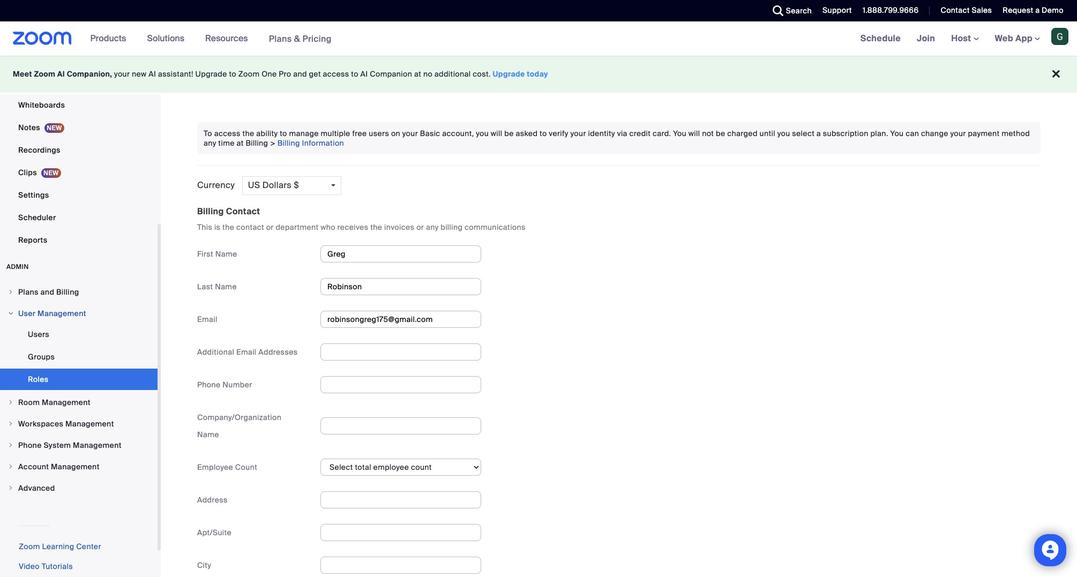 Task type: vqa. For each thing, say whether or not it's contained in the screenshot.
'US Dollars $'
yes



Task type: describe. For each thing, give the bounding box(es) containing it.
tutorials
[[42, 562, 73, 572]]

multiple
[[321, 129, 351, 138]]

zoom logo image
[[13, 32, 72, 45]]

access inside meet zoom ai companion, footer
[[323, 69, 349, 79]]

users
[[369, 129, 389, 138]]

1 you from the left
[[476, 129, 489, 138]]

sales
[[972, 5, 993, 15]]

can
[[906, 129, 920, 138]]

center
[[76, 542, 101, 552]]

the inside to access the ability to manage multiple free users on your basic account, you will be asked to verify your identity via credit card. you will not be charged until you select a subscription plan. you can change your payment method any time at billing >
[[243, 129, 254, 138]]

management for workspaces management
[[65, 419, 114, 429]]

zoom learning center link
[[19, 542, 101, 552]]

credit
[[630, 129, 651, 138]]

zoom inside side navigation navigation
[[19, 542, 40, 552]]

today
[[527, 69, 549, 79]]

no
[[424, 69, 433, 79]]

2 upgrade from the left
[[493, 69, 525, 79]]

whiteboards link
[[0, 94, 158, 116]]

video tutorials link
[[19, 562, 73, 572]]

host button
[[952, 33, 979, 44]]

0 horizontal spatial the
[[223, 222, 234, 232]]

2 or from the left
[[417, 222, 424, 232]]

us
[[248, 180, 260, 191]]

pricing
[[303, 33, 332, 44]]

schedule
[[861, 33, 901, 44]]

and inside plans and billing menu item
[[40, 287, 54, 297]]

us dollars $ link
[[248, 180, 335, 192]]

workspaces management
[[18, 419, 114, 429]]

billing inside billing contact this is the contact or department who receives the invoices or any billing communications
[[197, 206, 224, 217]]

advanced menu item
[[0, 478, 158, 499]]

additional email addresses
[[197, 347, 298, 357]]

plans and billing menu item
[[0, 282, 158, 302]]

information
[[302, 138, 344, 148]]

billing
[[441, 222, 463, 232]]

phone for phone number
[[197, 380, 221, 390]]

this
[[197, 222, 212, 232]]

solutions button
[[147, 21, 189, 56]]

company/organization
[[197, 413, 282, 422]]

your right 'verify'
[[571, 129, 587, 138]]

upgrade today link
[[493, 69, 549, 79]]

ability
[[256, 129, 278, 138]]

meet zoom ai companion, your new ai assistant! upgrade to zoom one pro and get access to ai companion at no additional cost. upgrade today
[[13, 69, 549, 79]]

0 vertical spatial contact
[[941, 5, 970, 15]]

demo
[[1042, 5, 1064, 15]]

0 vertical spatial a
[[1036, 5, 1040, 15]]

additional
[[435, 69, 471, 79]]

support
[[823, 5, 852, 15]]

time
[[218, 138, 235, 148]]

personal menu menu
[[0, 0, 158, 252]]

manage
[[289, 129, 319, 138]]

apt/suite
[[197, 528, 232, 538]]

1 will from the left
[[491, 129, 503, 138]]

currency
[[197, 180, 235, 191]]

resources
[[205, 33, 248, 44]]

settings link
[[0, 184, 158, 206]]

room management
[[18, 398, 91, 408]]

meetings navigation
[[853, 21, 1078, 56]]

web
[[995, 33, 1014, 44]]

account management
[[18, 462, 100, 472]]

management up account management menu item
[[73, 441, 122, 450]]

verify
[[549, 129, 569, 138]]

solutions
[[147, 33, 185, 44]]

management for room management
[[42, 398, 91, 408]]

a inside to access the ability to manage multiple free users on your basic account, you will be asked to verify your identity via credit card. you will not be charged until you select a subscription plan. you can change your payment method any time at billing >
[[817, 129, 822, 138]]

communications
[[465, 222, 526, 232]]

to access the ability to manage multiple free users on your basic account, you will be asked to verify your identity via credit card. you will not be charged until you select a subscription plan. you can change your payment method any time at billing >
[[204, 129, 1031, 148]]

1.888.799.9666
[[863, 5, 919, 15]]

right image for user management
[[8, 310, 14, 317]]

plans for plans and billing
[[18, 287, 39, 297]]

at inside to access the ability to manage multiple free users on your basic account, you will be asked to verify your identity via credit card. you will not be charged until you select a subscription plan. you can change your payment method any time at billing >
[[237, 138, 244, 148]]

card.
[[653, 129, 672, 138]]

1 you from the left
[[674, 129, 687, 138]]

plans for plans & pricing
[[269, 33, 292, 44]]

your right "change"
[[951, 129, 967, 138]]

select
[[793, 129, 815, 138]]

profile picture image
[[1052, 28, 1069, 45]]

on
[[391, 129, 401, 138]]

1 be from the left
[[505, 129, 514, 138]]

phone system management
[[18, 441, 122, 450]]

and inside meet zoom ai companion, footer
[[293, 69, 307, 79]]

account management menu item
[[0, 457, 158, 477]]

groups
[[28, 352, 55, 362]]

last
[[197, 282, 213, 292]]

until
[[760, 129, 776, 138]]

first
[[197, 249, 213, 259]]

1 upgrade from the left
[[195, 69, 227, 79]]

change
[[922, 129, 949, 138]]

contact inside billing contact this is the contact or department who receives the invoices or any billing communications
[[226, 206, 260, 217]]

workspaces
[[18, 419, 63, 429]]

meet zoom ai companion, footer
[[0, 56, 1078, 93]]

web app
[[995, 33, 1033, 44]]

right image for workspaces management
[[8, 421, 14, 427]]

3 ai from the left
[[361, 69, 368, 79]]

1 ai from the left
[[57, 69, 65, 79]]

company/organization name
[[197, 413, 282, 440]]

settings
[[18, 190, 49, 200]]

room
[[18, 398, 40, 408]]

products button
[[90, 21, 131, 56]]

right image for plans
[[8, 289, 14, 295]]

contact sales
[[941, 5, 993, 15]]

reports link
[[0, 229, 158, 251]]

payment
[[969, 129, 1000, 138]]

plan.
[[871, 129, 889, 138]]

us dollars $
[[248, 180, 299, 191]]

notes
[[18, 123, 40, 132]]

recordings link
[[0, 139, 158, 161]]

banner containing products
[[0, 21, 1078, 56]]

request
[[1003, 5, 1034, 15]]

zoom right meet
[[34, 69, 55, 79]]

2 ai from the left
[[149, 69, 156, 79]]

workspaces management menu item
[[0, 414, 158, 434]]

billing contact this is the contact or department who receives the invoices or any billing communications
[[197, 206, 526, 232]]

your right on
[[403, 129, 418, 138]]

zoom learning center
[[19, 542, 101, 552]]



Task type: locate. For each thing, give the bounding box(es) containing it.
right image inside 'phone system management' menu item
[[8, 442, 14, 449]]

1 horizontal spatial a
[[1036, 5, 1040, 15]]

0 horizontal spatial a
[[817, 129, 822, 138]]

management for user management
[[38, 309, 86, 319]]

management down plans and billing
[[38, 309, 86, 319]]

plans inside product information 'navigation'
[[269, 33, 292, 44]]

access right to at the top of page
[[214, 129, 241, 138]]

1 vertical spatial any
[[426, 222, 439, 232]]

email right additional
[[236, 347, 257, 357]]

subscription
[[824, 129, 869, 138]]

right image left workspaces
[[8, 421, 14, 427]]

5 right image from the top
[[8, 485, 14, 492]]

plans left &
[[269, 33, 292, 44]]

or right the invoices
[[417, 222, 424, 232]]

number
[[223, 380, 252, 390]]

one
[[262, 69, 277, 79]]

1 vertical spatial at
[[237, 138, 244, 148]]

and left get
[[293, 69, 307, 79]]

management up 'phone system management' menu item
[[65, 419, 114, 429]]

0 vertical spatial any
[[204, 138, 216, 148]]

1 horizontal spatial be
[[716, 129, 726, 138]]

plans inside menu item
[[18, 287, 39, 297]]

2 horizontal spatial ai
[[361, 69, 368, 79]]

host
[[952, 33, 974, 44]]

1 right image from the top
[[8, 310, 14, 317]]

1 vertical spatial contact
[[226, 206, 260, 217]]

you right until
[[778, 129, 791, 138]]

0 vertical spatial right image
[[8, 310, 14, 317]]

2 right image from the top
[[8, 399, 14, 406]]

1 horizontal spatial at
[[414, 69, 422, 79]]

the left 'ability'
[[243, 129, 254, 138]]

at right time in the left of the page
[[237, 138, 244, 148]]

management for account management
[[51, 462, 100, 472]]

1 horizontal spatial you
[[891, 129, 904, 138]]

to left 'verify'
[[540, 129, 547, 138]]

1 horizontal spatial ai
[[149, 69, 156, 79]]

billing information
[[278, 138, 344, 148]]

plans and billing
[[18, 287, 79, 297]]

right image for room
[[8, 399, 14, 406]]

address
[[197, 495, 228, 505]]

addresses
[[259, 347, 298, 357]]

to
[[204, 129, 212, 138]]

scheduler
[[18, 213, 56, 223]]

is
[[214, 222, 221, 232]]

1 horizontal spatial will
[[689, 129, 701, 138]]

billing left '>'
[[246, 138, 268, 148]]

1 horizontal spatial email
[[236, 347, 257, 357]]

1 horizontal spatial or
[[417, 222, 424, 232]]

access right get
[[323, 69, 349, 79]]

admin
[[6, 263, 29, 271]]

zoom left one
[[238, 69, 260, 79]]

email down last
[[197, 315, 218, 324]]

advanced
[[18, 484, 55, 493]]

clips link
[[0, 162, 158, 183]]

1 horizontal spatial any
[[426, 222, 439, 232]]

room management menu item
[[0, 393, 158, 413]]

users
[[28, 330, 49, 339]]

phone inside menu item
[[18, 441, 42, 450]]

search button
[[765, 0, 815, 21]]

app
[[1016, 33, 1033, 44]]

right image left user
[[8, 310, 14, 317]]

0 vertical spatial name
[[215, 249, 237, 259]]

companion
[[370, 69, 412, 79]]

method
[[1002, 129, 1031, 138]]

whiteboards
[[18, 100, 65, 110]]

right image left advanced
[[8, 485, 14, 492]]

0 horizontal spatial any
[[204, 138, 216, 148]]

user management menu
[[0, 324, 158, 391]]

learning
[[42, 542, 74, 552]]

at inside meet zoom ai companion, footer
[[414, 69, 422, 79]]

your inside meet zoom ai companion, footer
[[114, 69, 130, 79]]

0 vertical spatial email
[[197, 315, 218, 324]]

a left demo
[[1036, 5, 1040, 15]]

you right the "card."
[[674, 129, 687, 138]]

0 horizontal spatial upgrade
[[195, 69, 227, 79]]

any left billing
[[426, 222, 439, 232]]

right image for account
[[8, 464, 14, 470]]

account,
[[443, 129, 474, 138]]

receives
[[338, 222, 369, 232]]

4 right image from the top
[[8, 464, 14, 470]]

right image inside account management menu item
[[8, 464, 14, 470]]

1 horizontal spatial contact
[[941, 5, 970, 15]]

name up employee at the bottom of the page
[[197, 430, 219, 440]]

management up workspaces management
[[42, 398, 91, 408]]

1 vertical spatial phone
[[18, 441, 42, 450]]

charged
[[728, 129, 758, 138]]

ai left companion
[[361, 69, 368, 79]]

or right "contact"
[[266, 222, 274, 232]]

side navigation navigation
[[0, 0, 161, 577]]

be left asked
[[505, 129, 514, 138]]

additional
[[197, 347, 234, 357]]

you right account,
[[476, 129, 489, 138]]

0 horizontal spatial ai
[[57, 69, 65, 79]]

will left "not"
[[689, 129, 701, 138]]

ai
[[57, 69, 65, 79], [149, 69, 156, 79], [361, 69, 368, 79]]

last name
[[197, 282, 237, 292]]

and up the user management on the bottom left of page
[[40, 287, 54, 297]]

a right select
[[817, 129, 822, 138]]

phone up account at the bottom
[[18, 441, 42, 450]]

billing inside to access the ability to manage multiple free users on your basic account, you will be asked to verify your identity via credit card. you will not be charged until you select a subscription plan. you can change your payment method any time at billing >
[[246, 138, 268, 148]]

1 horizontal spatial you
[[778, 129, 791, 138]]

access
[[323, 69, 349, 79], [214, 129, 241, 138]]

to left companion
[[351, 69, 359, 79]]

billing up "this" at the top of the page
[[197, 206, 224, 217]]

contact left sales
[[941, 5, 970, 15]]

right image
[[8, 310, 14, 317], [8, 421, 14, 427]]

the left the invoices
[[371, 222, 383, 232]]

billing up user management menu item
[[56, 287, 79, 297]]

first name
[[197, 249, 237, 259]]

not
[[703, 129, 714, 138]]

via
[[618, 129, 628, 138]]

contact sales link
[[933, 0, 995, 21], [941, 5, 993, 15]]

billing inside menu item
[[56, 287, 79, 297]]

0 vertical spatial access
[[323, 69, 349, 79]]

right image inside workspaces management menu item
[[8, 421, 14, 427]]

admin menu menu
[[0, 282, 158, 500]]

2 horizontal spatial the
[[371, 222, 383, 232]]

the right is
[[223, 222, 234, 232]]

phone system management menu item
[[0, 435, 158, 456]]

plans up user
[[18, 287, 39, 297]]

search
[[786, 6, 812, 16]]

0 vertical spatial at
[[414, 69, 422, 79]]

right image inside room management menu item
[[8, 399, 14, 406]]

name for company/organization name
[[197, 430, 219, 440]]

phone
[[197, 380, 221, 390], [18, 441, 42, 450]]

to
[[229, 69, 236, 79], [351, 69, 359, 79], [280, 129, 287, 138], [540, 129, 547, 138]]

at left no
[[414, 69, 422, 79]]

3 right image from the top
[[8, 442, 14, 449]]

name for first name
[[215, 249, 237, 259]]

upgrade
[[195, 69, 227, 79], [493, 69, 525, 79]]

1 vertical spatial and
[[40, 287, 54, 297]]

video tutorials
[[19, 562, 73, 572]]

0 horizontal spatial and
[[40, 287, 54, 297]]

0 vertical spatial phone
[[197, 380, 221, 390]]

right image inside user management menu item
[[8, 310, 14, 317]]

1 vertical spatial right image
[[8, 421, 14, 427]]

0 horizontal spatial be
[[505, 129, 514, 138]]

invoices
[[385, 222, 415, 232]]

2 vertical spatial name
[[197, 430, 219, 440]]

0 horizontal spatial access
[[214, 129, 241, 138]]

ai right new
[[149, 69, 156, 79]]

right image for phone
[[8, 442, 14, 449]]

ai left companion,
[[57, 69, 65, 79]]

any inside billing contact this is the contact or department who receives the invoices or any billing communications
[[426, 222, 439, 232]]

cost.
[[473, 69, 491, 79]]

account
[[18, 462, 49, 472]]

None text field
[[321, 311, 482, 328], [321, 418, 482, 435], [321, 492, 482, 509], [321, 311, 482, 328], [321, 418, 482, 435], [321, 492, 482, 509]]

asked
[[516, 129, 538, 138]]

plans & pricing link
[[269, 33, 332, 44], [269, 33, 332, 44]]

1 horizontal spatial and
[[293, 69, 307, 79]]

0 horizontal spatial email
[[197, 315, 218, 324]]

None text field
[[321, 245, 482, 263], [321, 278, 482, 295], [321, 344, 482, 361], [321, 376, 482, 393], [321, 524, 482, 541], [321, 557, 482, 574], [321, 245, 482, 263], [321, 278, 482, 295], [321, 344, 482, 361], [321, 376, 482, 393], [321, 524, 482, 541], [321, 557, 482, 574]]

0 vertical spatial plans
[[269, 33, 292, 44]]

2 you from the left
[[778, 129, 791, 138]]

1 vertical spatial access
[[214, 129, 241, 138]]

any inside to access the ability to manage multiple free users on your basic account, you will be asked to verify your identity via credit card. you will not be charged until you select a subscription plan. you can change your payment method any time at billing >
[[204, 138, 216, 148]]

0 horizontal spatial contact
[[226, 206, 260, 217]]

0 horizontal spatial you
[[674, 129, 687, 138]]

zoom
[[34, 69, 55, 79], [238, 69, 260, 79], [19, 542, 40, 552]]

your left new
[[114, 69, 130, 79]]

2 be from the left
[[716, 129, 726, 138]]

management
[[38, 309, 86, 319], [42, 398, 91, 408], [65, 419, 114, 429], [73, 441, 122, 450], [51, 462, 100, 472]]

reports
[[18, 235, 47, 245]]

name right last
[[215, 282, 237, 292]]

access inside to access the ability to manage multiple free users on your basic account, you will be asked to verify your identity via credit card. you will not be charged until you select a subscription plan. you can change your payment method any time at billing >
[[214, 129, 241, 138]]

user
[[18, 309, 36, 319]]

0 horizontal spatial or
[[266, 222, 274, 232]]

user management
[[18, 309, 86, 319]]

will left asked
[[491, 129, 503, 138]]

to down resources dropdown button
[[229, 69, 236, 79]]

phone for phone system management
[[18, 441, 42, 450]]

phone left number
[[197, 380, 221, 390]]

1 horizontal spatial plans
[[269, 33, 292, 44]]

be right "not"
[[716, 129, 726, 138]]

basic
[[420, 129, 441, 138]]

1 or from the left
[[266, 222, 274, 232]]

you left the can
[[891, 129, 904, 138]]

1 vertical spatial name
[[215, 282, 237, 292]]

get
[[309, 69, 321, 79]]

name
[[215, 249, 237, 259], [215, 282, 237, 292], [197, 430, 219, 440]]

name inside company/organization name
[[197, 430, 219, 440]]

right image inside advanced menu item
[[8, 485, 14, 492]]

1 horizontal spatial access
[[323, 69, 349, 79]]

users link
[[0, 324, 158, 345]]

contact up "contact"
[[226, 206, 260, 217]]

name right first
[[215, 249, 237, 259]]

2 will from the left
[[689, 129, 701, 138]]

2 right image from the top
[[8, 421, 14, 427]]

0 horizontal spatial at
[[237, 138, 244, 148]]

1 right image from the top
[[8, 289, 14, 295]]

assistant!
[[158, 69, 193, 79]]

1 vertical spatial plans
[[18, 287, 39, 297]]

1 horizontal spatial the
[[243, 129, 254, 138]]

request a demo
[[1003, 5, 1064, 15]]

2 you from the left
[[891, 129, 904, 138]]

new
[[132, 69, 147, 79]]

upgrade down product information 'navigation'
[[195, 69, 227, 79]]

banner
[[0, 21, 1078, 56]]

right image
[[8, 289, 14, 295], [8, 399, 14, 406], [8, 442, 14, 449], [8, 464, 14, 470], [8, 485, 14, 492]]

city
[[197, 561, 211, 570]]

or
[[266, 222, 274, 232], [417, 222, 424, 232]]

name for last name
[[215, 282, 237, 292]]

right image left room
[[8, 399, 14, 406]]

1 horizontal spatial phone
[[197, 380, 221, 390]]

employee count
[[197, 463, 257, 472]]

1 horizontal spatial upgrade
[[493, 69, 525, 79]]

meet
[[13, 69, 32, 79]]

0 horizontal spatial plans
[[18, 287, 39, 297]]

product information navigation
[[82, 21, 340, 56]]

0 horizontal spatial will
[[491, 129, 503, 138]]

1 vertical spatial email
[[236, 347, 257, 357]]

any left time in the left of the page
[[204, 138, 216, 148]]

schedule link
[[853, 21, 909, 56]]

department
[[276, 222, 319, 232]]

>
[[270, 138, 276, 148]]

1 vertical spatial a
[[817, 129, 822, 138]]

employee
[[197, 463, 233, 472]]

0 vertical spatial and
[[293, 69, 307, 79]]

right image down admin
[[8, 289, 14, 295]]

to right '>'
[[280, 129, 287, 138]]

right image left account at the bottom
[[8, 464, 14, 470]]

billing right '>'
[[278, 138, 300, 148]]

management down 'phone system management' menu item
[[51, 462, 100, 472]]

plans & pricing
[[269, 33, 332, 44]]

0 horizontal spatial you
[[476, 129, 489, 138]]

groups link
[[0, 346, 158, 368]]

user management menu item
[[0, 303, 158, 324]]

right image left system
[[8, 442, 14, 449]]

zoom up 'video'
[[19, 542, 40, 552]]

0 horizontal spatial phone
[[18, 441, 42, 450]]

phone number
[[197, 380, 252, 390]]

pro
[[279, 69, 291, 79]]

upgrade right cost.
[[493, 69, 525, 79]]

right image inside plans and billing menu item
[[8, 289, 14, 295]]



